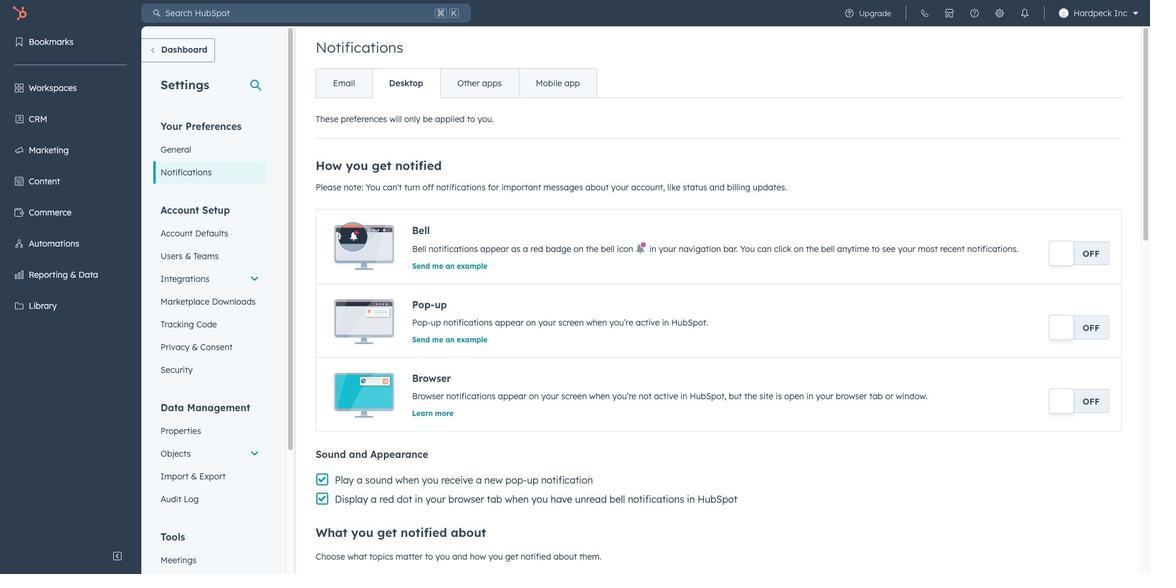 Task type: vqa. For each thing, say whether or not it's contained in the screenshot.
'Search HubSpot' search box
yes



Task type: describe. For each thing, give the bounding box(es) containing it.
0 horizontal spatial menu
[[0, 26, 141, 545]]

Search HubSpot search field
[[161, 4, 433, 23]]

account setup element
[[153, 204, 267, 382]]

settings image
[[996, 8, 1005, 18]]

tools element
[[153, 531, 267, 575]]

your preferences element
[[153, 120, 267, 184]]



Task type: locate. For each thing, give the bounding box(es) containing it.
navigation
[[316, 68, 598, 98]]

marketplaces image
[[945, 8, 955, 18]]

bookmarks primary navigation item image
[[14, 37, 24, 47]]

1 horizontal spatial menu
[[837, 0, 1144, 26]]

data management element
[[153, 402, 267, 511]]

help image
[[970, 8, 980, 18]]

notifications image
[[1021, 8, 1030, 18]]

menu
[[837, 0, 1144, 26], [0, 26, 141, 545]]

dirk hardpeck image
[[1060, 8, 1069, 18]]



